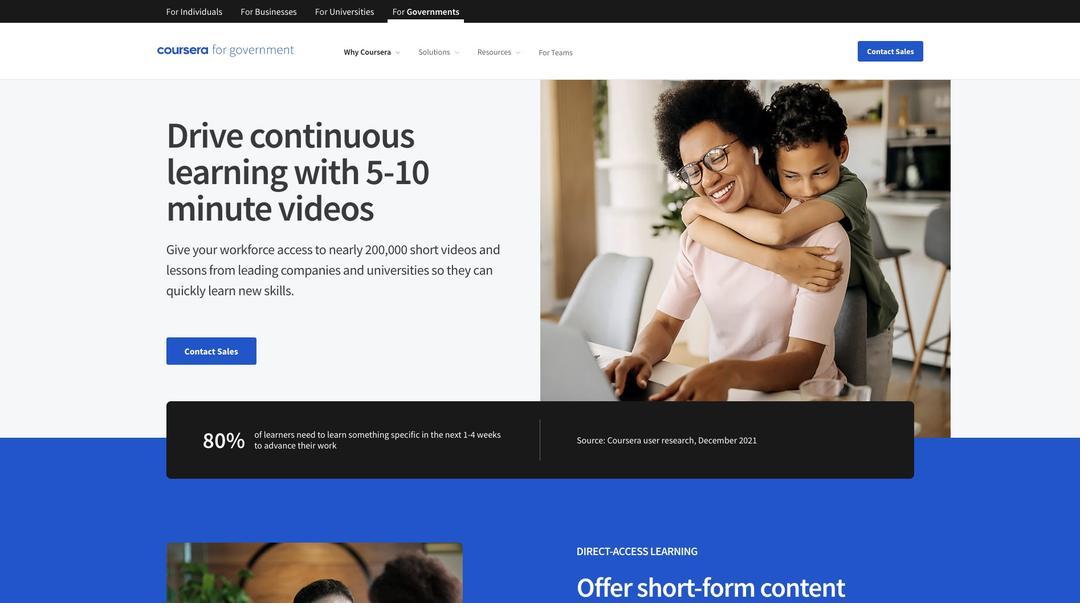 Task type: vqa. For each thing, say whether or not it's contained in the screenshot.
first Board Infinity from the right
no



Task type: describe. For each thing, give the bounding box(es) containing it.
coursera for why
[[361, 47, 391, 57]]

resources
[[478, 47, 512, 57]]

give
[[166, 241, 190, 258]]

universities
[[367, 261, 429, 279]]

videos inside drive continuous learning with 5-10 minute videos
[[278, 185, 374, 230]]

can
[[473, 261, 493, 279]]

solutions link
[[419, 47, 459, 57]]

learning
[[166, 148, 287, 194]]

specific
[[391, 429, 420, 440]]

sales for contact sales link
[[217, 346, 238, 357]]

your
[[193, 241, 217, 258]]

next
[[445, 429, 462, 440]]

work
[[318, 440, 337, 451]]

of learners need to learn something specific in the next 1-4 weeks to advance their work
[[254, 429, 501, 451]]

source: coursera user research, december 2021
[[577, 434, 757, 446]]

coursera for government image
[[157, 44, 294, 58]]

for teams link
[[539, 47, 573, 57]]

nearly
[[329, 241, 363, 258]]

2021
[[739, 434, 757, 446]]

source:
[[577, 434, 606, 446]]

why coursera
[[344, 47, 391, 57]]

from
[[209, 261, 235, 279]]

contact sales button
[[858, 41, 924, 61]]

for for individuals
[[166, 6, 179, 17]]

videos inside give your workforce access to nearly 200,000 short videos and lessons from leading companies and universities so they can quickly learn new skills.
[[441, 241, 477, 258]]

research,
[[662, 434, 697, 446]]

for governments
[[393, 6, 460, 17]]

1-
[[463, 429, 471, 440]]

new
[[238, 282, 262, 299]]

1 vertical spatial and
[[343, 261, 364, 279]]

leading
[[238, 261, 278, 279]]

drive
[[166, 112, 243, 157]]

skills.
[[264, 282, 294, 299]]

contact sales link
[[166, 338, 256, 365]]

10
[[394, 148, 429, 194]]

quickly
[[166, 282, 206, 299]]

contact sales for "contact sales" button
[[867, 46, 914, 56]]

contact for contact sales link
[[184, 346, 215, 357]]

minute
[[166, 185, 272, 230]]

for left teams
[[539, 47, 550, 57]]

something
[[349, 429, 389, 440]]

user
[[644, 434, 660, 446]]

banner navigation
[[157, 0, 469, 23]]

they
[[447, 261, 471, 279]]

access
[[613, 544, 649, 558]]

direct-
[[577, 544, 613, 558]]

for for governments
[[393, 6, 405, 17]]

learn inside of learners need to learn something specific in the next 1-4 weeks to advance their work
[[327, 429, 347, 440]]



Task type: locate. For each thing, give the bounding box(es) containing it.
1 vertical spatial contact sales
[[184, 346, 238, 357]]

give your workforce access to nearly 200,000 short videos and lessons from leading companies and universities so they can quickly learn new skills.
[[166, 241, 500, 299]]

1 horizontal spatial coursera
[[608, 434, 642, 446]]

lessons
[[166, 261, 207, 279]]

contact sales inside button
[[867, 46, 914, 56]]

1 vertical spatial videos
[[441, 241, 477, 258]]

videos up nearly
[[278, 185, 374, 230]]

december
[[699, 434, 737, 446]]

0 horizontal spatial and
[[343, 261, 364, 279]]

with
[[293, 148, 360, 194]]

contact inside button
[[867, 46, 895, 56]]

for businesses
[[241, 6, 297, 17]]

learn down from
[[208, 282, 236, 299]]

1 horizontal spatial contact
[[867, 46, 895, 56]]

and up can on the top left
[[479, 241, 500, 258]]

coursera
[[361, 47, 391, 57], [608, 434, 642, 446]]

sales inside button
[[896, 46, 914, 56]]

1 horizontal spatial videos
[[441, 241, 477, 258]]

videos
[[278, 185, 374, 230], [441, 241, 477, 258]]

for teams
[[539, 47, 573, 57]]

coursera for source:
[[608, 434, 642, 446]]

advance
[[264, 440, 296, 451]]

to left advance
[[254, 440, 262, 451]]

contact
[[867, 46, 895, 56], [184, 346, 215, 357]]

4
[[471, 429, 475, 440]]

in
[[422, 429, 429, 440]]

so
[[432, 261, 444, 279]]

drive continuous learning with 5-10 minute videos
[[166, 112, 429, 230]]

5-
[[366, 148, 394, 194]]

0 horizontal spatial sales
[[217, 346, 238, 357]]

their
[[298, 440, 316, 451]]

workforce
[[220, 241, 275, 258]]

governments
[[407, 6, 460, 17]]

to right need
[[318, 429, 325, 440]]

universities
[[330, 6, 374, 17]]

coursera left user
[[608, 434, 642, 446]]

learning
[[650, 544, 698, 558]]

0 vertical spatial videos
[[278, 185, 374, 230]]

learn
[[208, 282, 236, 299], [327, 429, 347, 440]]

for left individuals
[[166, 6, 179, 17]]

to up companies
[[315, 241, 326, 258]]

continuous
[[249, 112, 414, 157]]

0 horizontal spatial learn
[[208, 282, 236, 299]]

for
[[166, 6, 179, 17], [241, 6, 253, 17], [315, 6, 328, 17], [393, 6, 405, 17], [539, 47, 550, 57]]

1 horizontal spatial and
[[479, 241, 500, 258]]

0 horizontal spatial contact sales
[[184, 346, 238, 357]]

weeks
[[477, 429, 501, 440]]

0 vertical spatial coursera
[[361, 47, 391, 57]]

for individuals
[[166, 6, 223, 17]]

for left businesses
[[241, 6, 253, 17]]

sales for "contact sales" button
[[896, 46, 914, 56]]

teams
[[551, 47, 573, 57]]

businesses
[[255, 6, 297, 17]]

learn inside give your workforce access to nearly 200,000 short videos and lessons from leading companies and universities so they can quickly learn new skills.
[[208, 282, 236, 299]]

why
[[344, 47, 359, 57]]

0 vertical spatial contact
[[867, 46, 895, 56]]

0 vertical spatial sales
[[896, 46, 914, 56]]

1 horizontal spatial learn
[[327, 429, 347, 440]]

1 vertical spatial learn
[[327, 429, 347, 440]]

80%
[[203, 426, 245, 454]]

for for universities
[[315, 6, 328, 17]]

resources link
[[478, 47, 521, 57]]

0 vertical spatial contact sales
[[867, 46, 914, 56]]

solutions
[[419, 47, 450, 57]]

to
[[315, 241, 326, 258], [318, 429, 325, 440], [254, 440, 262, 451]]

1 horizontal spatial contact sales
[[867, 46, 914, 56]]

and
[[479, 241, 500, 258], [343, 261, 364, 279]]

access
[[277, 241, 313, 258]]

contact sales
[[867, 46, 914, 56], [184, 346, 238, 357]]

for universities
[[315, 6, 374, 17]]

learners
[[264, 429, 295, 440]]

contact sales for contact sales link
[[184, 346, 238, 357]]

to inside give your workforce access to nearly 200,000 short videos and lessons from leading companies and universities so they can quickly learn new skills.
[[315, 241, 326, 258]]

individuals
[[181, 6, 223, 17]]

1 vertical spatial sales
[[217, 346, 238, 357]]

0 vertical spatial learn
[[208, 282, 236, 299]]

1 vertical spatial contact
[[184, 346, 215, 357]]

of
[[254, 429, 262, 440]]

1 horizontal spatial sales
[[896, 46, 914, 56]]

need
[[297, 429, 316, 440]]

direct-access learning
[[577, 544, 698, 558]]

1 vertical spatial coursera
[[608, 434, 642, 446]]

for for businesses
[[241, 6, 253, 17]]

short
[[410, 241, 439, 258]]

for left "universities"
[[315, 6, 328, 17]]

companies
[[281, 261, 341, 279]]

contact for "contact sales" button
[[867, 46, 895, 56]]

learn right need
[[327, 429, 347, 440]]

0 horizontal spatial contact
[[184, 346, 215, 357]]

0 horizontal spatial coursera
[[361, 47, 391, 57]]

0 horizontal spatial videos
[[278, 185, 374, 230]]

200,000
[[365, 241, 408, 258]]

0 vertical spatial and
[[479, 241, 500, 258]]

the
[[431, 429, 443, 440]]

and down nearly
[[343, 261, 364, 279]]

for left governments on the top
[[393, 6, 405, 17]]

coursera right why
[[361, 47, 391, 57]]

videos up they
[[441, 241, 477, 258]]

why coursera link
[[344, 47, 400, 57]]

sales
[[896, 46, 914, 56], [217, 346, 238, 357]]



